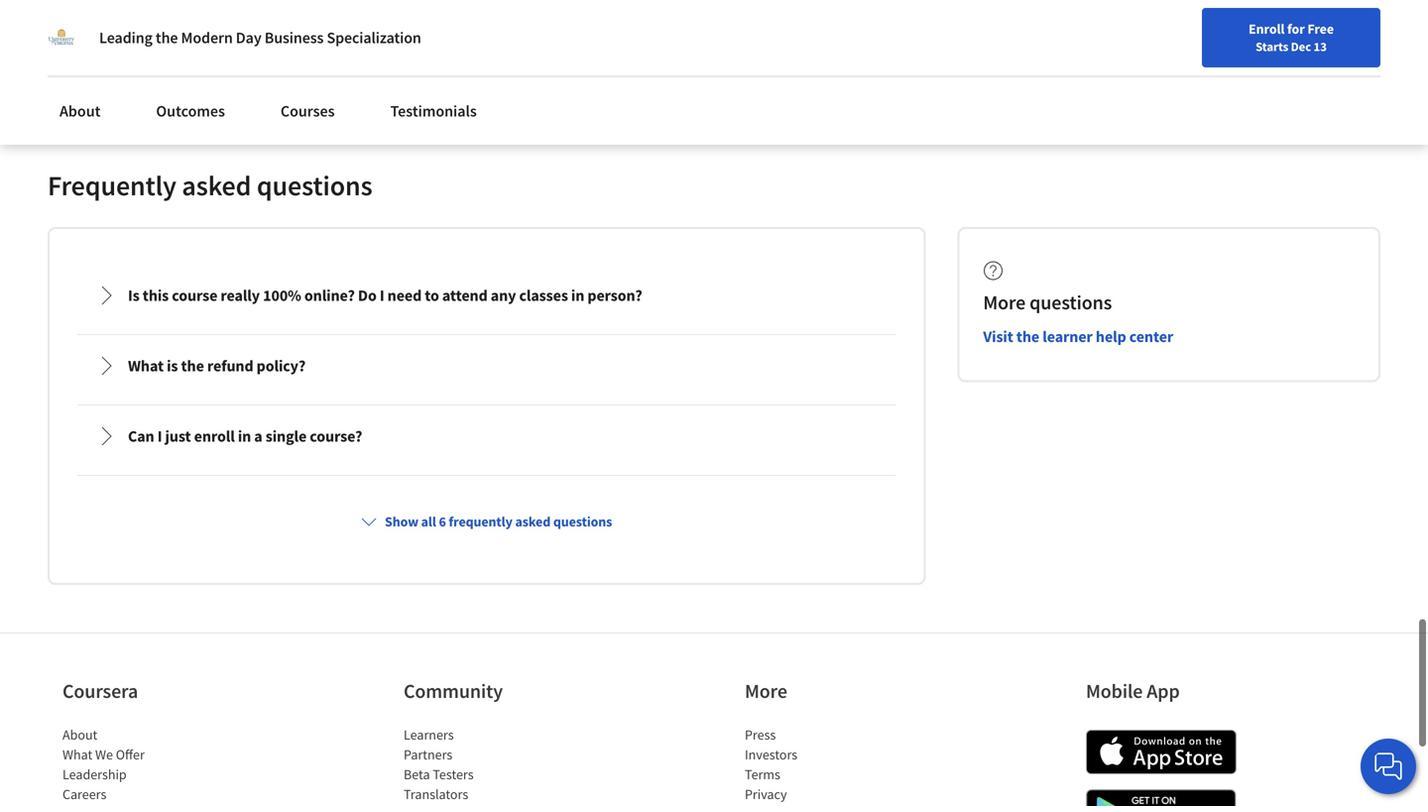 Task type: vqa. For each thing, say whether or not it's contained in the screenshot.


Task type: locate. For each thing, give the bounding box(es) containing it.
just
[[165, 427, 191, 446]]

press link
[[745, 726, 776, 744]]

mobile app
[[1086, 679, 1180, 704]]

0 vertical spatial more
[[983, 290, 1026, 315]]

0 vertical spatial i
[[380, 286, 384, 305]]

6
[[439, 513, 446, 531]]

visit the learner help center
[[983, 327, 1174, 347]]

2 vertical spatial questions
[[553, 513, 612, 531]]

testimonials
[[390, 101, 477, 121]]

0 vertical spatial about
[[60, 101, 101, 121]]

the right visit
[[1017, 327, 1040, 347]]

specialization
[[327, 28, 421, 48]]

1 horizontal spatial more
[[983, 290, 1026, 315]]

privacy link
[[745, 786, 787, 803]]

leading the modern day business specialization
[[99, 28, 421, 48]]

individuals
[[53, 10, 132, 30]]

privacy
[[745, 786, 787, 803]]

about down coursera image at the left of page
[[60, 101, 101, 121]]

for
[[1288, 20, 1305, 38]]

0 horizontal spatial list
[[62, 725, 231, 807]]

1 vertical spatial what
[[62, 746, 92, 764]]

translators link
[[404, 786, 468, 803]]

None search field
[[283, 52, 610, 92]]

find
[[915, 62, 941, 80]]

13
[[1314, 39, 1327, 55]]

i left just
[[157, 427, 162, 446]]

1 vertical spatial questions
[[1030, 290, 1112, 315]]

i right do
[[380, 286, 384, 305]]

business
[[265, 28, 324, 48]]

about what we offer leadership careers
[[62, 726, 145, 803]]

what inside 'dropdown button'
[[128, 356, 164, 376]]

more questions
[[983, 290, 1112, 315]]

1 list from the left
[[62, 725, 231, 807]]

individuals link
[[24, 0, 140, 40]]

2 horizontal spatial list
[[745, 725, 914, 807]]

in
[[571, 286, 585, 305], [238, 427, 251, 446]]

testers
[[433, 766, 474, 784]]

1 vertical spatial the
[[1017, 327, 1040, 347]]

the left modern
[[156, 28, 178, 48]]

1 vertical spatial i
[[157, 427, 162, 446]]

3 list from the left
[[745, 725, 914, 807]]

can i just enroll in a single course? button
[[80, 409, 893, 464]]

find your new career link
[[905, 60, 1049, 84]]

testimonials link
[[379, 89, 489, 133]]

course?
[[310, 427, 362, 446]]

0 vertical spatial in
[[571, 286, 585, 305]]

list containing about
[[62, 725, 231, 807]]

all
[[421, 513, 436, 531]]

dec
[[1291, 39, 1312, 55]]

0 horizontal spatial questions
[[257, 168, 373, 203]]

1 horizontal spatial asked
[[515, 513, 551, 531]]

about up what we offer "link"
[[62, 726, 98, 744]]

list containing learners
[[404, 725, 572, 807]]

about for about
[[60, 101, 101, 121]]

the right is
[[181, 356, 204, 376]]

list containing press
[[745, 725, 914, 807]]

0 vertical spatial what
[[128, 356, 164, 376]]

1 horizontal spatial list
[[404, 725, 572, 807]]

1 vertical spatial asked
[[515, 513, 551, 531]]

new
[[973, 62, 998, 80]]

100%
[[263, 286, 301, 305]]

learners link
[[404, 726, 454, 744]]

free
[[1308, 20, 1334, 38]]

terms link
[[745, 766, 781, 784]]

frequently
[[449, 513, 513, 531]]

outcomes link
[[144, 89, 237, 133]]

0 horizontal spatial asked
[[182, 168, 251, 203]]

leading
[[99, 28, 153, 48]]

frequently
[[48, 168, 176, 203]]

more up visit
[[983, 290, 1026, 315]]

find your new career
[[915, 62, 1039, 80]]

0 horizontal spatial in
[[238, 427, 251, 446]]

a
[[254, 427, 263, 446]]

2 vertical spatial the
[[181, 356, 204, 376]]

download on the app store image
[[1086, 730, 1237, 775]]

enroll for free starts dec 13
[[1249, 20, 1334, 55]]

english button
[[1049, 40, 1169, 104]]

what inside about what we offer leadership careers
[[62, 746, 92, 764]]

asked
[[182, 168, 251, 203], [515, 513, 551, 531]]

courses link
[[269, 89, 347, 133]]

really
[[221, 286, 260, 305]]

what left is
[[128, 356, 164, 376]]

the
[[156, 28, 178, 48], [1017, 327, 1040, 347], [181, 356, 204, 376]]

1 horizontal spatial questions
[[553, 513, 612, 531]]

what we offer link
[[62, 746, 145, 764]]

1 vertical spatial about link
[[62, 726, 98, 744]]

asked down outcomes link
[[182, 168, 251, 203]]

show
[[385, 513, 419, 531]]

1 horizontal spatial the
[[181, 356, 204, 376]]

coursera image
[[24, 56, 150, 88]]

questions
[[257, 168, 373, 203], [1030, 290, 1112, 315], [553, 513, 612, 531]]

about
[[60, 101, 101, 121], [62, 726, 98, 744]]

about link down coursera image at the left of page
[[48, 89, 112, 133]]

modern
[[181, 28, 233, 48]]

what
[[128, 356, 164, 376], [62, 746, 92, 764]]

0 horizontal spatial more
[[745, 679, 788, 704]]

0 vertical spatial about link
[[48, 89, 112, 133]]

in right classes
[[571, 286, 585, 305]]

0 horizontal spatial what
[[62, 746, 92, 764]]

2 list from the left
[[404, 725, 572, 807]]

about link up what we offer "link"
[[62, 726, 98, 744]]

the for leading
[[156, 28, 178, 48]]

about link
[[48, 89, 112, 133], [62, 726, 98, 744]]

mobile
[[1086, 679, 1143, 704]]

0 horizontal spatial the
[[156, 28, 178, 48]]

0 horizontal spatial i
[[157, 427, 162, 446]]

in left a
[[238, 427, 251, 446]]

more up press link
[[745, 679, 788, 704]]

what is the refund policy?
[[128, 356, 306, 376]]

learners partners beta testers translators
[[404, 726, 474, 803]]

what up leadership link
[[62, 746, 92, 764]]

asked right frequently on the left bottom
[[515, 513, 551, 531]]

0 vertical spatial questions
[[257, 168, 373, 203]]

list
[[62, 725, 231, 807], [404, 725, 572, 807], [745, 725, 914, 807]]

0 vertical spatial asked
[[182, 168, 251, 203]]

about inside about what we offer leadership careers
[[62, 726, 98, 744]]

2 horizontal spatial the
[[1017, 327, 1040, 347]]

learner
[[1043, 327, 1093, 347]]

1 horizontal spatial i
[[380, 286, 384, 305]]

1 horizontal spatial what
[[128, 356, 164, 376]]

i
[[380, 286, 384, 305], [157, 427, 162, 446]]

beta
[[404, 766, 430, 784]]

career
[[1001, 62, 1039, 80]]

1 vertical spatial more
[[745, 679, 788, 704]]

0 vertical spatial the
[[156, 28, 178, 48]]

collapsed list
[[73, 261, 900, 700]]

need
[[388, 286, 422, 305]]

visit the learner help center link
[[983, 327, 1174, 347]]

get it on google play image
[[1086, 790, 1237, 807]]

1 horizontal spatial in
[[571, 286, 585, 305]]

1 vertical spatial about
[[62, 726, 98, 744]]

course
[[172, 286, 218, 305]]

leadership link
[[62, 766, 127, 784]]



Task type: describe. For each thing, give the bounding box(es) containing it.
translators
[[404, 786, 468, 803]]

we
[[95, 746, 113, 764]]

asked inside dropdown button
[[515, 513, 551, 531]]

this
[[143, 286, 169, 305]]

chat with us image
[[1373, 751, 1405, 783]]

can
[[128, 427, 154, 446]]

questions inside dropdown button
[[553, 513, 612, 531]]

policy?
[[257, 356, 306, 376]]

visit
[[983, 327, 1014, 347]]

is this course really 100% online? do i need to attend any classes in person?
[[128, 286, 643, 305]]

any
[[491, 286, 516, 305]]

university of virginia image
[[48, 24, 75, 52]]

english
[[1085, 62, 1133, 82]]

show notifications image
[[1198, 64, 1222, 88]]

single
[[266, 427, 307, 446]]

press investors terms privacy
[[745, 726, 798, 803]]

beta testers link
[[404, 766, 474, 784]]

enroll
[[194, 427, 235, 446]]

press
[[745, 726, 776, 744]]

list for community
[[404, 725, 572, 807]]

list for more
[[745, 725, 914, 807]]

partners link
[[404, 746, 453, 764]]

learners
[[404, 726, 454, 744]]

is
[[128, 286, 140, 305]]

partners
[[404, 746, 453, 764]]

frequently asked questions
[[48, 168, 373, 203]]

careers
[[62, 786, 106, 803]]

attend
[[442, 286, 488, 305]]

outcomes
[[156, 101, 225, 121]]

classes
[[519, 286, 568, 305]]

show all 6 frequently asked questions
[[385, 513, 612, 531]]

about for about what we offer leadership careers
[[62, 726, 98, 744]]

person?
[[588, 286, 643, 305]]

2 horizontal spatial questions
[[1030, 290, 1112, 315]]

investors
[[745, 746, 798, 764]]

center
[[1130, 327, 1174, 347]]

enroll
[[1249, 20, 1285, 38]]

about link for frequently asked questions
[[48, 89, 112, 133]]

day
[[236, 28, 262, 48]]

app
[[1147, 679, 1180, 704]]

is this course really 100% online? do i need to attend any classes in person? button
[[80, 268, 893, 323]]

1 vertical spatial in
[[238, 427, 251, 446]]

to
[[425, 286, 439, 305]]

online?
[[304, 286, 355, 305]]

is
[[167, 356, 178, 376]]

community
[[404, 679, 503, 704]]

courses
[[281, 101, 335, 121]]

show all 6 frequently asked questions button
[[353, 504, 620, 540]]

help
[[1096, 327, 1127, 347]]

what is the refund policy? button
[[80, 338, 893, 394]]

list for coursera
[[62, 725, 231, 807]]

do
[[358, 286, 377, 305]]

the inside 'dropdown button'
[[181, 356, 204, 376]]

refund
[[207, 356, 254, 376]]

terms
[[745, 766, 781, 784]]

the for visit
[[1017, 327, 1040, 347]]

more for more questions
[[983, 290, 1026, 315]]

your
[[943, 62, 970, 80]]

investors link
[[745, 746, 798, 764]]

offer
[[116, 746, 145, 764]]

coursera
[[62, 679, 138, 704]]

leadership
[[62, 766, 127, 784]]

more for more
[[745, 679, 788, 704]]

starts
[[1256, 39, 1289, 55]]

can i just enroll in a single course?
[[128, 427, 362, 446]]

careers link
[[62, 786, 106, 803]]

about link for more
[[62, 726, 98, 744]]



